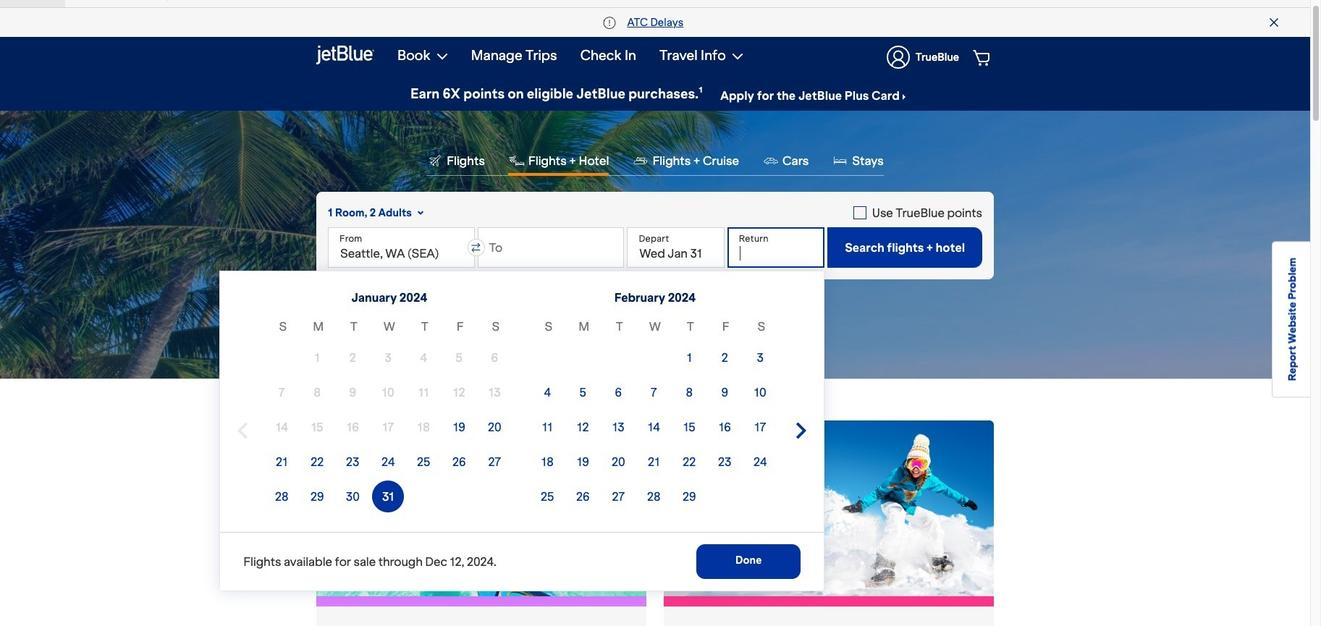 Task type: vqa. For each thing, say whether or not it's contained in the screenshot.
Depart Press DOWN ARROW key to select available dates field
yes



Task type: locate. For each thing, give the bounding box(es) containing it.
None checkbox
[[854, 204, 983, 222]]

banner
[[0, 0, 1311, 111]]

Return Press DOWN ARROW key to select available dates field
[[728, 227, 825, 268]]

None text field
[[328, 227, 475, 268], [478, 227, 625, 268], [328, 227, 475, 268], [478, 227, 625, 268]]

next month image
[[793, 422, 811, 440]]

navigation
[[386, 37, 994, 77]]

previous month image
[[234, 422, 252, 440]]



Task type: describe. For each thing, give the bounding box(es) containing it.
shopping cart (empty) image
[[973, 49, 993, 66]]

paisly by jetblue image
[[157, 0, 191, 1]]

jetblue image
[[317, 43, 374, 67]]

Depart Press DOWN ARROW key to select available dates field
[[627, 227, 725, 268]]

close image
[[1270, 18, 1279, 27]]



